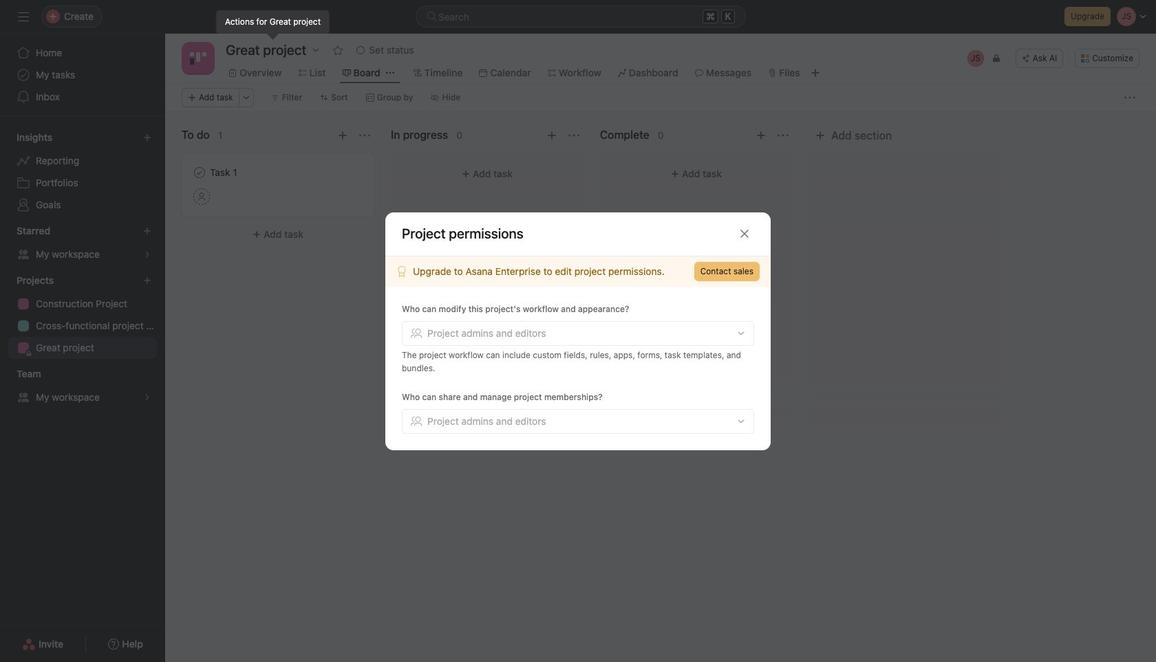 Task type: describe. For each thing, give the bounding box(es) containing it.
starred element
[[0, 219, 165, 268]]

add to starred image
[[333, 45, 344, 56]]

projects element
[[0, 268, 165, 362]]

1 add task image from the left
[[546, 130, 557, 141]]



Task type: locate. For each thing, give the bounding box(es) containing it.
0 horizontal spatial add task image
[[546, 130, 557, 141]]

board image
[[190, 50, 206, 67]]

dialog
[[385, 212, 771, 450]]

add task image
[[337, 130, 348, 141]]

add task image
[[546, 130, 557, 141], [756, 130, 767, 141]]

hide sidebar image
[[18, 11, 29, 22]]

2 add task image from the left
[[756, 130, 767, 141]]

close this dialog image
[[739, 228, 750, 239]]

insights element
[[0, 125, 165, 219]]

mark complete image
[[191, 164, 208, 181]]

global element
[[0, 34, 165, 116]]

tooltip
[[217, 10, 329, 38]]

1 horizontal spatial add task image
[[756, 130, 767, 141]]

teams element
[[0, 362, 165, 411]]

Mark complete checkbox
[[191, 164, 208, 181]]



Task type: vqa. For each thing, say whether or not it's contained in the screenshot.
Insights ELEMENT
yes



